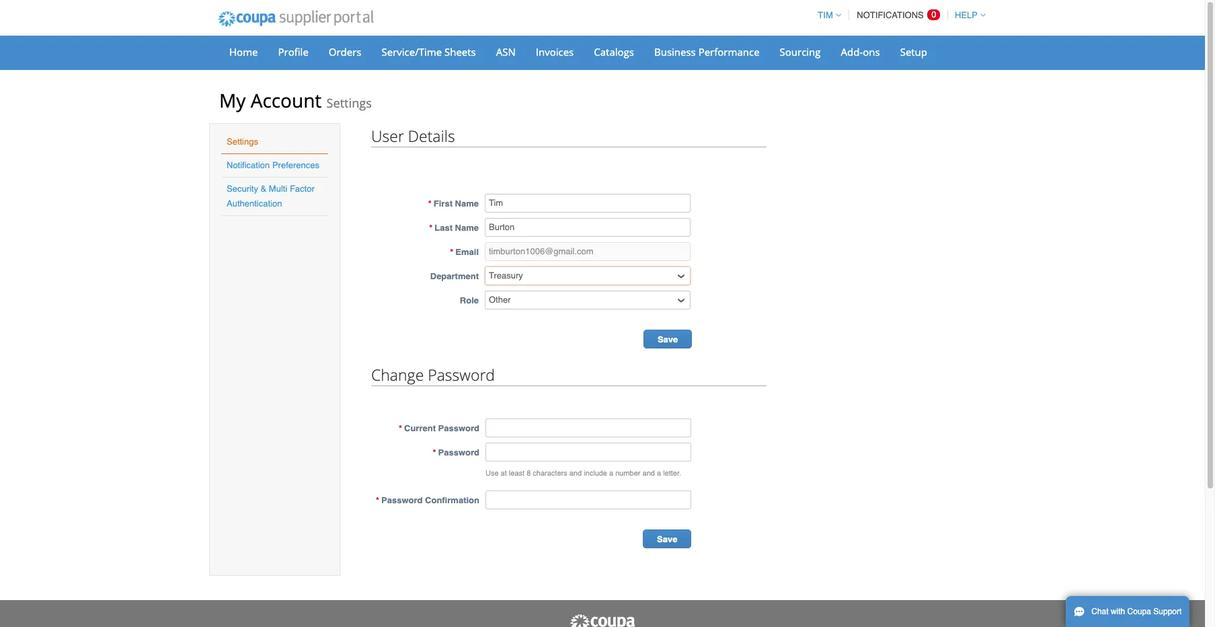 Task type: vqa. For each thing, say whether or not it's contained in the screenshot.
ETAPA corresponding to ETAPA HABILITANTE - SUMINISTRO DE MIL OCHENTA (1080) KITS DE CERCA ELECTRICA PARA GANADO PARA ENTREGA EN DISTINTOS CENTROS DE INVESTIGACIÓN DE LA CORPORACIÓN
no



Task type: locate. For each thing, give the bounding box(es) containing it.
sourcing
[[780, 45, 821, 59]]

0 vertical spatial save button
[[644, 330, 693, 349]]

password up * password
[[438, 423, 480, 433]]

settings
[[327, 95, 372, 111], [227, 137, 258, 147]]

navigation
[[812, 2, 986, 28]]

first
[[434, 198, 453, 209]]

1 horizontal spatial and
[[643, 469, 655, 478]]

1 save from the top
[[658, 334, 678, 345]]

chat with coupa support button
[[1066, 596, 1191, 627]]

number
[[616, 469, 641, 478]]

details
[[408, 125, 455, 147]]

1 vertical spatial save button
[[643, 530, 692, 548]]

preferences
[[272, 160, 320, 170]]

help
[[955, 10, 978, 20]]

* password
[[433, 447, 480, 458]]

orders link
[[320, 42, 370, 62]]

* current password
[[399, 423, 480, 433]]

save
[[658, 334, 678, 345], [657, 534, 678, 544]]

2 save button from the top
[[643, 530, 692, 548]]

1 vertical spatial coupa supplier portal image
[[569, 614, 637, 627]]

settings inside my account settings
[[327, 95, 372, 111]]

password
[[428, 364, 495, 386], [438, 423, 480, 433], [438, 447, 480, 458], [382, 495, 423, 505]]

0 horizontal spatial coupa supplier portal image
[[209, 2, 383, 36]]

factor
[[290, 184, 315, 194]]

save button
[[644, 330, 693, 349], [643, 530, 692, 548]]

home link
[[221, 42, 267, 62]]

my account settings
[[219, 87, 372, 113]]

* for * current password
[[399, 423, 402, 433]]

ons
[[863, 45, 881, 59]]

1 vertical spatial settings
[[227, 137, 258, 147]]

setup link
[[892, 42, 937, 62]]

*
[[428, 198, 432, 209], [429, 223, 433, 233], [450, 247, 454, 257], [399, 423, 402, 433], [433, 447, 436, 458], [376, 495, 380, 505]]

password left confirmation
[[382, 495, 423, 505]]

home
[[229, 45, 258, 59]]

None password field
[[486, 419, 692, 437], [486, 443, 692, 462], [486, 491, 692, 509], [486, 419, 692, 437], [486, 443, 692, 462], [486, 491, 692, 509]]

2 name from the top
[[455, 223, 479, 233]]

name
[[455, 198, 479, 209], [455, 223, 479, 233]]

and
[[570, 469, 582, 478], [643, 469, 655, 478]]

name for * first name
[[455, 198, 479, 209]]

security & multi factor authentication
[[227, 184, 315, 209]]

password for * password confirmation
[[382, 495, 423, 505]]

confirmation
[[425, 495, 480, 505]]

* first name
[[428, 198, 479, 209]]

sourcing link
[[771, 42, 830, 62]]

1 and from the left
[[570, 469, 582, 478]]

0 vertical spatial settings
[[327, 95, 372, 111]]

current
[[404, 423, 436, 433]]

1 vertical spatial name
[[455, 223, 479, 233]]

coupa supplier portal image
[[209, 2, 383, 36], [569, 614, 637, 627]]

and right the number
[[643, 469, 655, 478]]

1 horizontal spatial settings
[[327, 95, 372, 111]]

0 vertical spatial name
[[455, 198, 479, 209]]

catalogs link
[[586, 42, 643, 62]]

None text field
[[485, 194, 691, 213]]

a left "letter."
[[657, 469, 661, 478]]

0 vertical spatial coupa supplier portal image
[[209, 2, 383, 36]]

chat with coupa support
[[1092, 607, 1182, 616]]

letter.
[[664, 469, 682, 478]]

a right include
[[610, 469, 614, 478]]

least
[[509, 469, 525, 478]]

notifications 0
[[857, 9, 937, 20]]

* for * email
[[450, 247, 454, 257]]

1 name from the top
[[455, 198, 479, 209]]

notification
[[227, 160, 270, 170]]

None text field
[[485, 218, 691, 237], [485, 242, 691, 261], [485, 218, 691, 237], [485, 242, 691, 261]]

2 save from the top
[[657, 534, 678, 544]]

name right first
[[455, 198, 479, 209]]

0 horizontal spatial a
[[610, 469, 614, 478]]

business performance link
[[646, 42, 769, 62]]

0 vertical spatial save
[[658, 334, 678, 345]]

security
[[227, 184, 258, 194]]

1 vertical spatial save
[[657, 534, 678, 544]]

invoices
[[536, 45, 574, 59]]

tim
[[818, 10, 833, 20]]

settings up user
[[327, 95, 372, 111]]

department
[[430, 271, 479, 281]]

last
[[435, 223, 453, 233]]

settings up notification
[[227, 137, 258, 147]]

0 horizontal spatial and
[[570, 469, 582, 478]]

password up * current password
[[428, 364, 495, 386]]

password down * current password
[[438, 447, 480, 458]]

business performance
[[655, 45, 760, 59]]

help link
[[949, 10, 986, 20]]

name right last
[[455, 223, 479, 233]]

* for * password confirmation
[[376, 495, 380, 505]]

asn
[[496, 45, 516, 59]]

setup
[[901, 45, 928, 59]]

catalogs
[[594, 45, 634, 59]]

a
[[610, 469, 614, 478], [657, 469, 661, 478]]

security & multi factor authentication link
[[227, 184, 315, 209]]

password for * password
[[438, 447, 480, 458]]

and left include
[[570, 469, 582, 478]]

&
[[261, 184, 267, 194]]

1 horizontal spatial a
[[657, 469, 661, 478]]

add-ons
[[841, 45, 881, 59]]



Task type: describe. For each thing, give the bounding box(es) containing it.
* last name
[[429, 223, 479, 233]]

my
[[219, 87, 246, 113]]

coupa
[[1128, 607, 1152, 616]]

notification preferences link
[[227, 160, 320, 170]]

notification preferences
[[227, 160, 320, 170]]

at
[[501, 469, 507, 478]]

0 horizontal spatial settings
[[227, 137, 258, 147]]

profile
[[278, 45, 309, 59]]

name for * last name
[[455, 223, 479, 233]]

service/time sheets link
[[373, 42, 485, 62]]

chat
[[1092, 607, 1109, 616]]

8
[[527, 469, 531, 478]]

1 save button from the top
[[644, 330, 693, 349]]

with
[[1112, 607, 1126, 616]]

add-ons link
[[833, 42, 889, 62]]

* for * last name
[[429, 223, 433, 233]]

asn link
[[488, 42, 525, 62]]

profile link
[[269, 42, 317, 62]]

settings link
[[227, 137, 258, 147]]

service/time
[[382, 45, 442, 59]]

* email
[[450, 247, 479, 257]]

user
[[371, 125, 404, 147]]

sheets
[[445, 45, 476, 59]]

performance
[[699, 45, 760, 59]]

role
[[460, 295, 479, 305]]

1 horizontal spatial coupa supplier portal image
[[569, 614, 637, 627]]

password for change password
[[428, 364, 495, 386]]

multi
[[269, 184, 288, 194]]

account
[[251, 87, 322, 113]]

* for * first name
[[428, 198, 432, 209]]

0
[[932, 9, 937, 20]]

orders
[[329, 45, 362, 59]]

change
[[371, 364, 424, 386]]

tim link
[[812, 10, 842, 20]]

include
[[584, 469, 608, 478]]

characters
[[533, 469, 568, 478]]

use at least 8 characters and include a number and a letter.
[[486, 469, 682, 478]]

2 a from the left
[[657, 469, 661, 478]]

1 a from the left
[[610, 469, 614, 478]]

change password
[[371, 364, 495, 386]]

navigation containing notifications 0
[[812, 2, 986, 28]]

2 and from the left
[[643, 469, 655, 478]]

add-
[[841, 45, 863, 59]]

notifications
[[857, 10, 924, 20]]

* password confirmation
[[376, 495, 480, 505]]

email
[[456, 247, 479, 257]]

support
[[1154, 607, 1182, 616]]

service/time sheets
[[382, 45, 476, 59]]

invoices link
[[527, 42, 583, 62]]

use
[[486, 469, 499, 478]]

* for * password
[[433, 447, 436, 458]]

authentication
[[227, 198, 282, 209]]

user details
[[371, 125, 455, 147]]

business
[[655, 45, 696, 59]]



